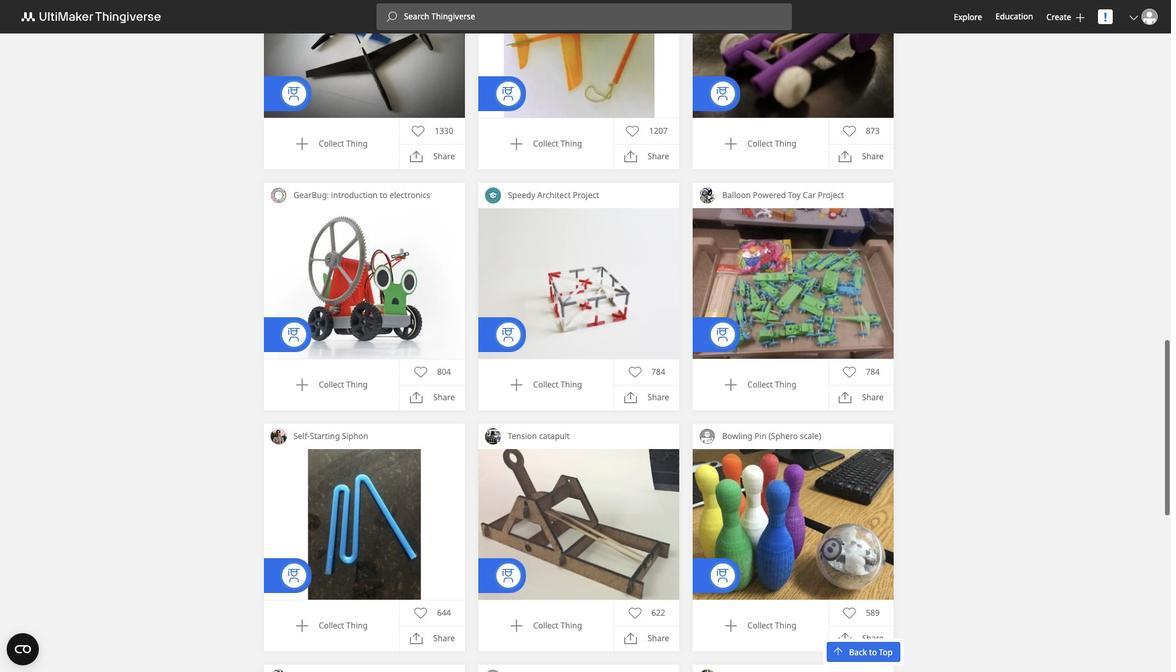 Task type: locate. For each thing, give the bounding box(es) containing it.
1 horizontal spatial project
[[818, 190, 845, 201]]

collect thing link for pin
[[724, 620, 797, 633]]

avatar image
[[1142, 9, 1158, 25], [271, 188, 287, 204], [485, 188, 501, 204], [700, 188, 716, 204], [271, 429, 287, 445], [485, 429, 501, 445], [700, 429, 716, 445]]

0 horizontal spatial to
[[380, 190, 388, 201]]

share link for balloon powered toy car project
[[839, 392, 884, 405]]

collect for starting
[[319, 621, 344, 632]]

bowling
[[723, 431, 753, 442]]

collect thing link
[[295, 137, 368, 151], [510, 137, 582, 151], [724, 137, 797, 151], [295, 379, 368, 392], [510, 379, 582, 392], [724, 379, 797, 392], [295, 620, 368, 633], [510, 620, 582, 633], [724, 620, 797, 633]]

create button
[[1047, 11, 1085, 22]]

Search Thingiverse text field
[[397, 11, 792, 22]]

0 vertical spatial to
[[380, 190, 388, 201]]

to left electronics
[[380, 190, 388, 201]]

avatar image left speedy
[[485, 188, 501, 204]]

collect thing link for catapult
[[510, 620, 582, 633]]

project right architect
[[573, 190, 599, 201]]

avatar image for tension catapult
[[485, 429, 501, 445]]

share image down 1330 link
[[410, 150, 423, 164]]

784
[[652, 366, 666, 378], [866, 366, 880, 378]]

2 vertical spatial share image
[[410, 633, 423, 646]]

622 link
[[628, 607, 666, 621]]

share image for balloon powered toy car project
[[839, 392, 852, 405]]

804
[[437, 366, 451, 378]]

0 vertical spatial share image
[[410, 150, 423, 164]]

like image for 1330
[[412, 125, 425, 138]]

!
[[1104, 9, 1108, 25]]

collect thing
[[319, 138, 368, 149], [533, 138, 582, 149], [748, 138, 797, 149], [319, 379, 368, 391], [533, 379, 582, 391], [748, 379, 797, 391], [319, 621, 368, 632], [533, 621, 582, 632], [748, 621, 797, 632]]

1 784 from the left
[[652, 366, 666, 378]]

like image for 784
[[843, 366, 856, 379]]

self-starting siphon
[[294, 431, 368, 442]]

share for gearbug: introduction to electronics
[[433, 392, 455, 404]]

avatar image for self-starting siphon
[[271, 429, 287, 445]]

to
[[380, 190, 388, 201], [870, 647, 877, 659]]

project right car
[[818, 190, 845, 201]]

share
[[433, 151, 455, 162], [648, 151, 670, 162], [862, 151, 884, 162], [433, 392, 455, 404], [648, 392, 670, 404], [862, 392, 884, 404], [433, 634, 455, 645], [648, 634, 670, 645], [862, 634, 884, 645]]

collect thing for introduction
[[319, 379, 368, 391]]

share for balloon powered toy car project
[[862, 392, 884, 404]]

make card image for architect
[[479, 208, 680, 359]]

speedy architect project link
[[501, 183, 680, 208]]

search control image
[[387, 11, 397, 22]]

avatar image right ! link
[[1142, 9, 1158, 25]]

siphon
[[342, 431, 368, 442]]

project inside balloon powered toy car project link
[[818, 190, 845, 201]]

education
[[996, 11, 1034, 22]]

share image down the 622 link
[[624, 633, 638, 646]]

like image
[[626, 125, 639, 138], [843, 125, 856, 138], [628, 366, 642, 379], [843, 607, 856, 621]]

thing
[[346, 138, 368, 149], [561, 138, 582, 149], [775, 138, 797, 149], [346, 379, 368, 391], [561, 379, 582, 391], [775, 379, 797, 391], [346, 621, 368, 632], [561, 621, 582, 632], [775, 621, 797, 632]]

share image down 804 "link"
[[410, 392, 423, 405]]

collect for introduction
[[319, 379, 344, 391]]

create
[[1047, 11, 1072, 22]]

share link for self-starting siphon
[[410, 633, 455, 646]]

3 share image from the top
[[410, 633, 423, 646]]

644 link
[[414, 607, 451, 621]]

avatar image left bowling
[[700, 429, 716, 445]]

0 horizontal spatial 784
[[652, 366, 666, 378]]

collect
[[319, 138, 344, 149], [533, 138, 559, 149], [748, 138, 773, 149], [319, 379, 344, 391], [533, 379, 559, 391], [748, 379, 773, 391], [319, 621, 344, 632], [533, 621, 559, 632], [748, 621, 773, 632]]

1 horizontal spatial 784 link
[[843, 366, 880, 379]]

collect thing for starting
[[319, 621, 368, 632]]

add to collection image
[[724, 137, 738, 151], [510, 379, 523, 392], [510, 620, 523, 633], [724, 620, 738, 633]]

toy
[[788, 190, 801, 201]]

make card image for powered
[[693, 208, 894, 359]]

thing for architect
[[561, 379, 582, 391]]

like image for 784
[[628, 366, 642, 379]]

share image for speedy architect project
[[624, 392, 638, 405]]

like image for 644
[[414, 607, 427, 621]]

avatar image left gearbug:
[[271, 188, 287, 204]]

share image down '644' link
[[410, 633, 423, 646]]

make card image for starting
[[264, 450, 465, 601]]

1 horizontal spatial 784
[[866, 366, 880, 378]]

add to collection image for 873
[[724, 137, 738, 151]]

avatar image left tension
[[485, 429, 501, 445]]

share image up "bowling pin (sphero scale)" link
[[839, 392, 852, 405]]

0 horizontal spatial project
[[573, 190, 599, 201]]

to inside 'button'
[[870, 647, 877, 659]]

back
[[850, 647, 867, 659]]

2 share image from the top
[[410, 392, 423, 405]]

collect thing link for powered
[[724, 379, 797, 392]]

share image
[[410, 150, 423, 164], [410, 392, 423, 405], [410, 633, 423, 646]]

add to collection image
[[295, 137, 309, 151], [510, 137, 523, 151], [295, 379, 309, 392], [724, 379, 738, 392], [295, 620, 309, 633]]

avatar image left balloon
[[700, 188, 716, 204]]

like image for 622
[[628, 607, 642, 621]]

784 link
[[628, 366, 666, 379], [843, 366, 880, 379]]

tension catapult link
[[501, 424, 680, 450]]

share link
[[410, 150, 455, 164], [624, 150, 670, 164], [839, 150, 884, 164], [410, 392, 455, 405], [624, 392, 670, 405], [839, 392, 884, 405], [410, 633, 455, 646], [624, 633, 670, 646], [839, 633, 884, 646]]

pin
[[755, 431, 767, 442]]

0 horizontal spatial 784 link
[[628, 366, 666, 379]]

1207
[[650, 125, 668, 137]]

share image for tension catapult
[[624, 633, 638, 646]]

like image
[[412, 125, 425, 138], [414, 366, 427, 379], [843, 366, 856, 379], [414, 607, 427, 621], [628, 607, 642, 621]]

share for self-starting siphon
[[433, 634, 455, 645]]

644
[[437, 608, 451, 619]]

avatar image for speedy architect project
[[485, 188, 501, 204]]

speedy architect project
[[508, 190, 599, 201]]

thing for starting
[[346, 621, 368, 632]]

add to collection image for 784
[[510, 379, 523, 392]]

784 link for balloon powered toy car project
[[843, 366, 880, 379]]

2 project from the left
[[818, 190, 845, 201]]

collect thing for catapult
[[533, 621, 582, 632]]

share image for 644
[[410, 633, 423, 646]]

2 784 link from the left
[[843, 366, 880, 379]]

share for bowling pin (sphero scale)
[[862, 634, 884, 645]]

1 share image from the top
[[410, 150, 423, 164]]

1207 link
[[626, 125, 668, 138]]

1 horizontal spatial to
[[870, 647, 877, 659]]

to left top
[[870, 647, 877, 659]]

1 project from the left
[[573, 190, 599, 201]]

add to collection image for 622
[[510, 620, 523, 633]]

balloon powered toy car project
[[723, 190, 845, 201]]

make card image
[[264, 0, 465, 118], [479, 0, 680, 118], [693, 0, 894, 118], [264, 208, 465, 359], [479, 208, 680, 359], [693, 208, 894, 359], [264, 450, 465, 601], [479, 450, 680, 601], [693, 450, 894, 601]]

balloon
[[723, 190, 751, 201]]

1 vertical spatial share image
[[410, 392, 423, 405]]

589
[[866, 608, 880, 619]]

project
[[573, 190, 599, 201], [818, 190, 845, 201]]

share image for 804
[[410, 392, 423, 405]]

introduction
[[331, 190, 378, 201]]

784 link for speedy architect project
[[628, 366, 666, 379]]

top
[[879, 647, 893, 659]]

2 784 from the left
[[866, 366, 880, 378]]

scrollupicon image
[[835, 647, 843, 656]]

collect for architect
[[533, 379, 559, 391]]

gearbug: introduction to electronics
[[294, 190, 430, 201]]

share image up scrollupicon
[[839, 633, 852, 646]]

share image up tension catapult link
[[624, 392, 638, 405]]

tension catapult
[[508, 431, 570, 442]]

1 784 link from the left
[[628, 366, 666, 379]]

share image for bowling pin (sphero scale)
[[839, 633, 852, 646]]

add to collection image for 589
[[724, 620, 738, 633]]

architect
[[538, 190, 571, 201]]

open widget image
[[7, 634, 39, 666]]

share image down 873 link
[[839, 150, 852, 164]]

share image
[[624, 150, 638, 164], [839, 150, 852, 164], [624, 392, 638, 405], [839, 392, 852, 405], [624, 633, 638, 646], [839, 633, 852, 646]]

like image for 1207
[[626, 125, 639, 138]]

1 vertical spatial to
[[870, 647, 877, 659]]

tension
[[508, 431, 537, 442]]

avatar image left "self-"
[[271, 429, 287, 445]]



Task type: describe. For each thing, give the bounding box(es) containing it.
add to collection image for self-
[[295, 620, 309, 633]]

share for tension catapult
[[648, 634, 670, 645]]

! link
[[1099, 9, 1113, 25]]

starting
[[310, 431, 340, 442]]

balloon powered toy car project link
[[716, 183, 894, 208]]

share link for speedy architect project
[[624, 392, 670, 405]]

622
[[652, 608, 666, 619]]

589 link
[[843, 607, 880, 621]]

speedy
[[508, 190, 536, 201]]

collect thing for architect
[[533, 379, 582, 391]]

make card image for introduction
[[264, 208, 465, 359]]

avatar image for balloon powered toy car project
[[700, 188, 716, 204]]

784 for balloon powered toy car project
[[866, 366, 880, 378]]

collect for catapult
[[533, 621, 559, 632]]

powered
[[753, 190, 786, 201]]

share link for gearbug: introduction to electronics
[[410, 392, 455, 405]]

1330 link
[[412, 125, 453, 138]]

collect thing link for architect
[[510, 379, 582, 392]]

collect for pin
[[748, 621, 773, 632]]

plusicon image
[[1076, 13, 1085, 22]]

1330
[[435, 125, 453, 137]]

share link for tension catapult
[[624, 633, 670, 646]]

catapult
[[539, 431, 570, 442]]

collect thing link for starting
[[295, 620, 368, 633]]

add to collection image for balloon
[[724, 379, 738, 392]]

back to top button
[[827, 643, 901, 663]]

scale)
[[800, 431, 822, 442]]

bowling pin (sphero scale) link
[[716, 424, 894, 450]]

bowling pin (sphero scale)
[[723, 431, 822, 442]]

804 link
[[414, 366, 451, 379]]

car
[[803, 190, 816, 201]]

(sphero
[[769, 431, 798, 442]]

makerbot logo image
[[13, 9, 177, 25]]

784 for speedy architect project
[[652, 366, 666, 378]]

gearbug:
[[294, 190, 329, 201]]

avatar image for gearbug: introduction to electronics
[[271, 188, 287, 204]]

add to collection image for gearbug:
[[295, 379, 309, 392]]

gearbug: introduction to electronics link
[[287, 183, 465, 208]]

share image down 1207 link
[[624, 150, 638, 164]]

873 link
[[843, 125, 880, 138]]

thing for introduction
[[346, 379, 368, 391]]

avatar image for bowling pin (sphero scale)
[[700, 429, 716, 445]]

make card image for catapult
[[479, 450, 680, 601]]

make card image for pin
[[693, 450, 894, 601]]

like image for 873
[[843, 125, 856, 138]]

collect for powered
[[748, 379, 773, 391]]

like image for 804
[[414, 366, 427, 379]]

collect thing for pin
[[748, 621, 797, 632]]

thing for pin
[[775, 621, 797, 632]]

share link for bowling pin (sphero scale)
[[839, 633, 884, 646]]

education link
[[996, 9, 1034, 24]]

like image for 589
[[843, 607, 856, 621]]

back to top
[[850, 647, 893, 659]]

873
[[866, 125, 880, 137]]

collect thing link for introduction
[[295, 379, 368, 392]]

share for speedy architect project
[[648, 392, 670, 404]]

self-
[[294, 431, 310, 442]]

collect thing for powered
[[748, 379, 797, 391]]

thing for catapult
[[561, 621, 582, 632]]

explore
[[954, 11, 983, 22]]

explore button
[[954, 11, 983, 22]]

self-starting siphon link
[[287, 424, 465, 450]]

thing for powered
[[775, 379, 797, 391]]

share image for 1330
[[410, 150, 423, 164]]

project inside speedy architect project link
[[573, 190, 599, 201]]

electronics
[[390, 190, 430, 201]]



Task type: vqa. For each thing, say whether or not it's contained in the screenshot.
SHARE related to Bowling Pin (Sphero scale)
yes



